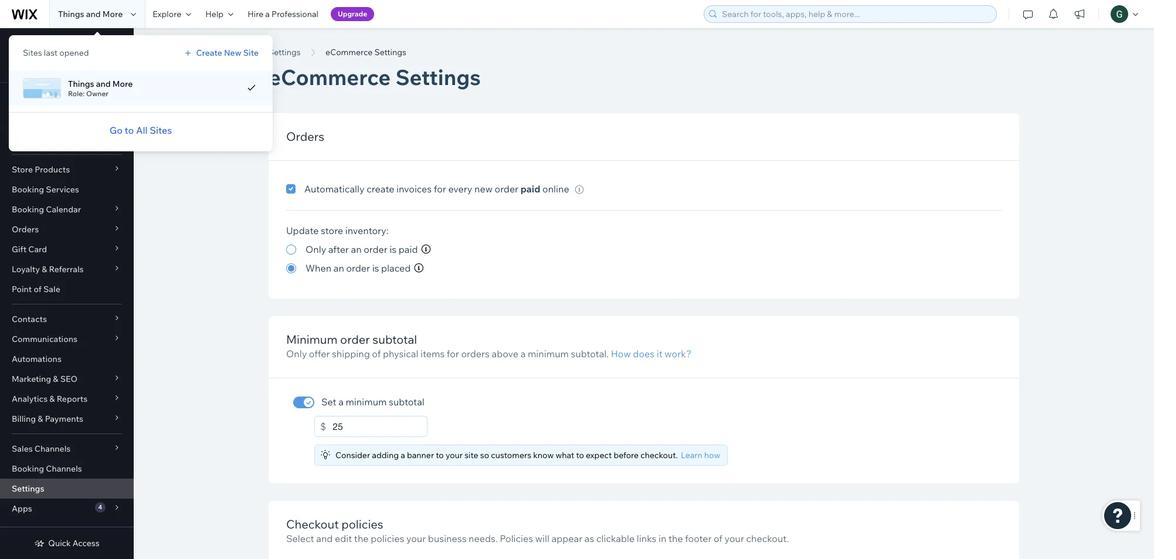 Task type: describe. For each thing, give the bounding box(es) containing it.
0 vertical spatial an
[[351, 244, 362, 255]]

customers
[[491, 450, 532, 461]]

1 horizontal spatial to
[[436, 450, 444, 461]]

hire
[[248, 9, 264, 19]]

create new site button
[[182, 48, 259, 58]]

info tooltip image for only after an order is paid
[[422, 245, 431, 254]]

update store inventory:
[[286, 225, 389, 236]]

automations
[[12, 354, 62, 364]]

checkout. inside checkout policies select and edit the policies your business needs. policies will appear as clickable links in the footer of your checkout.
[[747, 533, 789, 545]]

order right new
[[495, 183, 519, 195]]

0 horizontal spatial is
[[372, 262, 379, 274]]

expect
[[586, 450, 612, 461]]

channels for booking channels
[[46, 464, 82, 474]]

for inside 'minimum order subtotal only offer shipping of physical items for orders above a minimum subtotal. how does it work?'
[[447, 348, 459, 360]]

2 the from the left
[[669, 533, 683, 545]]

0 vertical spatial policies
[[342, 517, 384, 532]]

sale
[[43, 284, 60, 295]]

1 vertical spatial policies
[[371, 533, 404, 545]]

offer
[[309, 348, 330, 360]]

does
[[633, 348, 655, 360]]

0 vertical spatial for
[[434, 183, 446, 195]]

things and more role: owner
[[68, 78, 133, 98]]

services
[[46, 184, 79, 195]]

point of sale link
[[0, 279, 134, 299]]

explore
[[153, 9, 181, 19]]

appear
[[552, 533, 583, 545]]

point of sale
[[12, 284, 60, 295]]

orders button
[[0, 219, 134, 239]]

set
[[322, 396, 337, 408]]

& for marketing
[[53, 374, 58, 384]]

quick
[[48, 538, 71, 549]]

how
[[705, 450, 721, 461]]

select
[[286, 533, 314, 545]]

sales
[[12, 444, 33, 454]]

new
[[224, 48, 242, 58]]

learn how link
[[681, 450, 721, 461]]

access
[[73, 538, 100, 549]]

will
[[536, 533, 550, 545]]

setup
[[12, 94, 35, 105]]

a inside 'minimum order subtotal only offer shipping of physical items for orders above a minimum subtotal. how does it work?'
[[521, 348, 526, 360]]

last
[[44, 48, 58, 58]]

after
[[329, 244, 349, 255]]

hire a professional
[[248, 9, 319, 19]]

consider adding a banner to your site so customers know what to expect before checkout. learn how
[[336, 450, 721, 461]]

0 horizontal spatial checkout.
[[641, 450, 678, 461]]

physical
[[383, 348, 419, 360]]

all
[[136, 124, 148, 136]]

0 vertical spatial ecommerce settings
[[326, 47, 407, 58]]

loyalty & referrals button
[[0, 259, 134, 279]]

4
[[98, 503, 102, 511]]

booking channels
[[12, 464, 82, 474]]

order down only after an order is paid
[[346, 262, 370, 274]]

point
[[12, 284, 32, 295]]

$
[[320, 421, 326, 433]]

of inside 'minimum order subtotal only offer shipping of physical items for orders above a minimum subtotal. how does it work?'
[[372, 348, 381, 360]]

marketing & seo button
[[0, 369, 134, 389]]

inventory:
[[345, 225, 389, 236]]

home
[[12, 114, 35, 125]]

your inside "sidebar" element
[[58, 38, 76, 49]]

info tooltip image for when an order is placed
[[414, 263, 424, 273]]

booking services link
[[0, 180, 134, 200]]

gift
[[12, 244, 26, 255]]

2 horizontal spatial to
[[576, 450, 584, 461]]

a right adding on the bottom of the page
[[401, 450, 405, 461]]

booking for booking services
[[12, 184, 44, 195]]

how
[[611, 348, 631, 360]]

links
[[637, 533, 657, 545]]

1 vertical spatial ecommerce settings
[[269, 64, 481, 90]]

create
[[196, 48, 222, 58]]

referrals
[[49, 264, 84, 275]]

sidebar element
[[0, 28, 134, 559]]

seo
[[60, 374, 78, 384]]

1 vertical spatial settings link
[[0, 479, 134, 499]]

loyalty & referrals
[[12, 264, 84, 275]]

learn
[[681, 450, 703, 461]]

professional
[[272, 9, 319, 19]]

marketing
[[12, 374, 51, 384]]

analytics & reports button
[[0, 389, 134, 409]]

up
[[46, 38, 56, 49]]

billing & payments
[[12, 414, 83, 424]]

items
[[421, 348, 445, 360]]

card
[[28, 244, 47, 255]]

0 vertical spatial ecommerce
[[326, 47, 373, 58]]

let's set up your store
[[12, 38, 98, 49]]

more for things and more role: owner
[[113, 78, 133, 89]]

0 horizontal spatial paid
[[399, 244, 418, 255]]

sales channels button
[[0, 439, 134, 459]]

things for things and more role: owner
[[68, 78, 94, 89]]

set
[[32, 38, 44, 49]]

quick access
[[48, 538, 100, 549]]

your right footer
[[725, 533, 745, 545]]

your left site at the bottom left of the page
[[446, 450, 463, 461]]

owner
[[86, 89, 109, 98]]

0 vertical spatial orders
[[286, 129, 325, 144]]

placed
[[381, 262, 411, 274]]

it
[[657, 348, 663, 360]]

store inside "sidebar" element
[[78, 38, 98, 49]]

know
[[534, 450, 554, 461]]

communications button
[[0, 329, 134, 349]]

booking channels link
[[0, 459, 134, 479]]

order inside 'minimum order subtotal only offer shipping of physical items for orders above a minimum subtotal. how does it work?'
[[340, 332, 370, 347]]

checkout
[[286, 517, 339, 532]]

only after an order is paid
[[306, 244, 418, 255]]

set a minimum subtotal
[[322, 396, 425, 408]]



Task type: locate. For each thing, give the bounding box(es) containing it.
1 vertical spatial an
[[334, 262, 344, 274]]

1 vertical spatial subtotal
[[389, 396, 425, 408]]

banner
[[407, 450, 434, 461]]

policies
[[342, 517, 384, 532], [371, 533, 404, 545]]

& inside 'popup button'
[[53, 374, 58, 384]]

things for things and more
[[58, 9, 84, 19]]

for right items
[[447, 348, 459, 360]]

order
[[495, 183, 519, 195], [364, 244, 388, 255], [346, 262, 370, 274], [340, 332, 370, 347]]

1 vertical spatial booking
[[12, 204, 44, 215]]

0 vertical spatial channels
[[35, 444, 71, 454]]

booking for booking channels
[[12, 464, 44, 474]]

minimum up enter amount text field on the left bottom of the page
[[346, 396, 387, 408]]

billing
[[12, 414, 36, 424]]

and for things and more role: owner
[[96, 78, 111, 89]]

1 horizontal spatial minimum
[[528, 348, 569, 360]]

0 vertical spatial only
[[306, 244, 326, 255]]

apps
[[12, 503, 32, 514]]

more for things and more
[[103, 9, 123, 19]]

subtotal up enter amount text field on the left bottom of the page
[[389, 396, 425, 408]]

business
[[428, 533, 467, 545]]

new
[[475, 183, 493, 195]]

1 vertical spatial orders
[[12, 224, 39, 235]]

things up let's set up your store
[[58, 9, 84, 19]]

things inside 'things and more role: owner'
[[68, 78, 94, 89]]

analytics
[[12, 394, 48, 404]]

sales channels
[[12, 444, 71, 454]]

orders inside dropdown button
[[12, 224, 39, 235]]

and inside checkout policies select and edit the policies your business needs. policies will appear as clickable links in the footer of your checkout.
[[316, 533, 333, 545]]

2 vertical spatial booking
[[12, 464, 44, 474]]

is left placed
[[372, 262, 379, 274]]

& left reports
[[49, 394, 55, 404]]

0 vertical spatial info tooltip image
[[575, 185, 584, 194]]

needs.
[[469, 533, 498, 545]]

0 vertical spatial more
[[103, 9, 123, 19]]

of inside checkout policies select and edit the policies your business needs. policies will appear as clickable links in the footer of your checkout.
[[714, 533, 723, 545]]

only inside 'minimum order subtotal only offer shipping of physical items for orders above a minimum subtotal. how does it work?'
[[286, 348, 307, 360]]

0 vertical spatial minimum
[[528, 348, 569, 360]]

booking calendar button
[[0, 200, 134, 219]]

1 the from the left
[[354, 533, 369, 545]]

1 vertical spatial only
[[286, 348, 307, 360]]

your right up
[[58, 38, 76, 49]]

1 vertical spatial sites
[[150, 124, 172, 136]]

products
[[35, 164, 70, 175]]

of inside "sidebar" element
[[34, 284, 42, 295]]

is up placed
[[390, 244, 397, 255]]

1 vertical spatial for
[[447, 348, 459, 360]]

an down after
[[334, 262, 344, 274]]

checkout.
[[641, 450, 678, 461], [747, 533, 789, 545]]

0 vertical spatial sites
[[23, 48, 42, 58]]

an
[[351, 244, 362, 255], [334, 262, 344, 274]]

sites up 2/6 completed
[[23, 48, 42, 58]]

automations link
[[0, 349, 134, 369]]

1 vertical spatial info tooltip image
[[422, 245, 431, 254]]

0 vertical spatial things
[[58, 9, 84, 19]]

your left business
[[407, 533, 426, 545]]

1 horizontal spatial for
[[447, 348, 459, 360]]

before
[[614, 450, 639, 461]]

1 horizontal spatial is
[[390, 244, 397, 255]]

only up when
[[306, 244, 326, 255]]

paid left online
[[521, 183, 541, 195]]

site
[[465, 450, 479, 461]]

order up shipping
[[340, 332, 370, 347]]

opened
[[59, 48, 89, 58]]

subtotal up physical
[[373, 332, 417, 347]]

info tooltip image
[[575, 185, 584, 194], [422, 245, 431, 254], [414, 263, 424, 273]]

0 horizontal spatial orders
[[12, 224, 39, 235]]

a right hire
[[265, 9, 270, 19]]

sites inside go to all sites link
[[150, 124, 172, 136]]

1 horizontal spatial store
[[321, 225, 343, 236]]

2/6 completed
[[12, 63, 60, 72]]

loyalty
[[12, 264, 40, 275]]

ecommerce
[[326, 47, 373, 58], [269, 64, 391, 90]]

minimum inside 'minimum order subtotal only offer shipping of physical items for orders above a minimum subtotal. how does it work?'
[[528, 348, 569, 360]]

1 vertical spatial minimum
[[346, 396, 387, 408]]

1 horizontal spatial checkout.
[[747, 533, 789, 545]]

go to all sites
[[110, 124, 172, 136]]

2 vertical spatial info tooltip image
[[414, 263, 424, 273]]

channels for sales channels
[[35, 444, 71, 454]]

and inside 'things and more role: owner'
[[96, 78, 111, 89]]

the right the in
[[669, 533, 683, 545]]

reports
[[57, 394, 88, 404]]

and up opened
[[86, 9, 101, 19]]

info tooltip image for automatically create invoices for every new order
[[575, 185, 584, 194]]

channels up 'booking channels'
[[35, 444, 71, 454]]

completed
[[24, 63, 60, 72]]

0 horizontal spatial sites
[[23, 48, 42, 58]]

site
[[243, 48, 259, 58]]

0 horizontal spatial to
[[125, 124, 134, 136]]

1 vertical spatial more
[[113, 78, 133, 89]]

settings inside "sidebar" element
[[12, 484, 44, 494]]

go
[[110, 124, 123, 136]]

store up after
[[321, 225, 343, 236]]

Enter amount text field
[[333, 416, 428, 437]]

0 vertical spatial and
[[86, 9, 101, 19]]

store down things and more
[[78, 38, 98, 49]]

to
[[125, 124, 134, 136], [436, 450, 444, 461], [576, 450, 584, 461]]

more left explore at the left of page
[[103, 9, 123, 19]]

a right above
[[521, 348, 526, 360]]

1 vertical spatial and
[[96, 78, 111, 89]]

payments
[[45, 414, 83, 424]]

0 vertical spatial subtotal
[[373, 332, 417, 347]]

1 vertical spatial of
[[372, 348, 381, 360]]

to right what
[[576, 450, 584, 461]]

for left every
[[434, 183, 446, 195]]

subtotal inside 'minimum order subtotal only offer shipping of physical items for orders above a minimum subtotal. how does it work?'
[[373, 332, 417, 347]]

hire a professional link
[[241, 0, 326, 28]]

Search for tools, apps, help & more... field
[[719, 6, 993, 22]]

& right billing
[[38, 414, 43, 424]]

automatically create invoices for every new order paid online
[[305, 183, 570, 195]]

booking down booking services
[[12, 204, 44, 215]]

1 horizontal spatial sites
[[150, 124, 172, 136]]

policies up the edit
[[342, 517, 384, 532]]

quick access button
[[34, 538, 100, 549]]

settings link down 'booking channels'
[[0, 479, 134, 499]]

0 vertical spatial paid
[[521, 183, 541, 195]]

1 vertical spatial checkout.
[[747, 533, 789, 545]]

the right the edit
[[354, 533, 369, 545]]

billing & payments button
[[0, 409, 134, 429]]

a
[[265, 9, 270, 19], [521, 348, 526, 360], [339, 396, 344, 408], [401, 450, 405, 461]]

more
[[103, 9, 123, 19], [113, 78, 133, 89]]

help button
[[198, 0, 241, 28]]

0 vertical spatial booking
[[12, 184, 44, 195]]

policies right the edit
[[371, 533, 404, 545]]

consider
[[336, 450, 370, 461]]

booking inside popup button
[[12, 204, 44, 215]]

1 vertical spatial channels
[[46, 464, 82, 474]]

go to all sites link
[[110, 123, 172, 137]]

1 horizontal spatial of
[[372, 348, 381, 360]]

work?
[[665, 348, 692, 360]]

of left physical
[[372, 348, 381, 360]]

booking down "store" at the left
[[12, 184, 44, 195]]

and right role:
[[96, 78, 111, 89]]

0 horizontal spatial settings link
[[0, 479, 134, 499]]

1 horizontal spatial paid
[[521, 183, 541, 195]]

clickable
[[597, 533, 635, 545]]

booking down sales
[[12, 464, 44, 474]]

what
[[556, 450, 575, 461]]

of right footer
[[714, 533, 723, 545]]

& for billing
[[38, 414, 43, 424]]

sites right all on the top left of the page
[[150, 124, 172, 136]]

so
[[480, 450, 489, 461]]

minimum left subtotal.
[[528, 348, 569, 360]]

& for loyalty
[[42, 264, 47, 275]]

to left all on the top left of the page
[[125, 124, 134, 136]]

0 vertical spatial of
[[34, 284, 42, 295]]

of left sale
[[34, 284, 42, 295]]

2 booking from the top
[[12, 204, 44, 215]]

3 booking from the top
[[12, 464, 44, 474]]

paid up placed
[[399, 244, 418, 255]]

a right set
[[339, 396, 344, 408]]

more right owner
[[113, 78, 133, 89]]

marketing & seo
[[12, 374, 78, 384]]

things up setup link at the left of the page
[[68, 78, 94, 89]]

0 vertical spatial checkout.
[[641, 450, 678, 461]]

0 vertical spatial is
[[390, 244, 397, 255]]

and down checkout
[[316, 533, 333, 545]]

booking
[[12, 184, 44, 195], [12, 204, 44, 215], [12, 464, 44, 474]]

1 horizontal spatial settings link
[[263, 46, 307, 58]]

1 vertical spatial things
[[68, 78, 94, 89]]

upgrade button
[[331, 7, 374, 21]]

contacts button
[[0, 309, 134, 329]]

0 vertical spatial settings link
[[263, 46, 307, 58]]

to right banner
[[436, 450, 444, 461]]

0 horizontal spatial of
[[34, 284, 42, 295]]

and for things and more
[[86, 9, 101, 19]]

store
[[78, 38, 98, 49], [321, 225, 343, 236]]

more inside 'things and more role: owner'
[[113, 78, 133, 89]]

and
[[86, 9, 101, 19], [96, 78, 111, 89], [316, 533, 333, 545]]

your
[[58, 38, 76, 49], [446, 450, 463, 461], [407, 533, 426, 545], [725, 533, 745, 545]]

edit
[[335, 533, 352, 545]]

0 horizontal spatial an
[[334, 262, 344, 274]]

sites last opened
[[23, 48, 89, 58]]

1 vertical spatial store
[[321, 225, 343, 236]]

2 vertical spatial of
[[714, 533, 723, 545]]

booking for booking calendar
[[12, 204, 44, 215]]

adding
[[372, 450, 399, 461]]

store
[[12, 164, 33, 175]]

0 horizontal spatial minimum
[[346, 396, 387, 408]]

only down minimum
[[286, 348, 307, 360]]

online
[[543, 183, 570, 195]]

as
[[585, 533, 595, 545]]

subtotal.
[[571, 348, 609, 360]]

setup link
[[0, 90, 134, 110]]

paid
[[521, 183, 541, 195], [399, 244, 418, 255]]

2 vertical spatial and
[[316, 533, 333, 545]]

store products button
[[0, 160, 134, 180]]

how does it work? link
[[611, 348, 692, 360]]

2 horizontal spatial of
[[714, 533, 723, 545]]

home link
[[0, 110, 134, 130]]

0 horizontal spatial for
[[434, 183, 446, 195]]

1 vertical spatial paid
[[399, 244, 418, 255]]

shipping
[[332, 348, 370, 360]]

1 horizontal spatial orders
[[286, 129, 325, 144]]

1 horizontal spatial the
[[669, 533, 683, 545]]

& for analytics
[[49, 394, 55, 404]]

analytics & reports
[[12, 394, 88, 404]]

1 booking from the top
[[12, 184, 44, 195]]

store products
[[12, 164, 70, 175]]

above
[[492, 348, 519, 360]]

& right loyalty
[[42, 264, 47, 275]]

the
[[354, 533, 369, 545], [669, 533, 683, 545]]

footer
[[685, 533, 712, 545]]

channels inside dropdown button
[[35, 444, 71, 454]]

channels down sales channels dropdown button at the left of page
[[46, 464, 82, 474]]

0 horizontal spatial store
[[78, 38, 98, 49]]

0 vertical spatial store
[[78, 38, 98, 49]]

& inside popup button
[[38, 414, 43, 424]]

0 horizontal spatial the
[[354, 533, 369, 545]]

& left seo
[[53, 374, 58, 384]]

minimum
[[286, 332, 338, 347]]

gift card button
[[0, 239, 134, 259]]

an right after
[[351, 244, 362, 255]]

things
[[58, 9, 84, 19], [68, 78, 94, 89]]

every
[[449, 183, 473, 195]]

orders
[[286, 129, 325, 144], [12, 224, 39, 235]]

settings link right site
[[263, 46, 307, 58]]

automatically
[[305, 183, 365, 195]]

communications
[[12, 334, 77, 344]]

1 vertical spatial is
[[372, 262, 379, 274]]

create
[[367, 183, 395, 195]]

1 horizontal spatial an
[[351, 244, 362, 255]]

1 vertical spatial ecommerce
[[269, 64, 391, 90]]

order down inventory:
[[364, 244, 388, 255]]



Task type: vqa. For each thing, say whether or not it's contained in the screenshot.
the left minimum
yes



